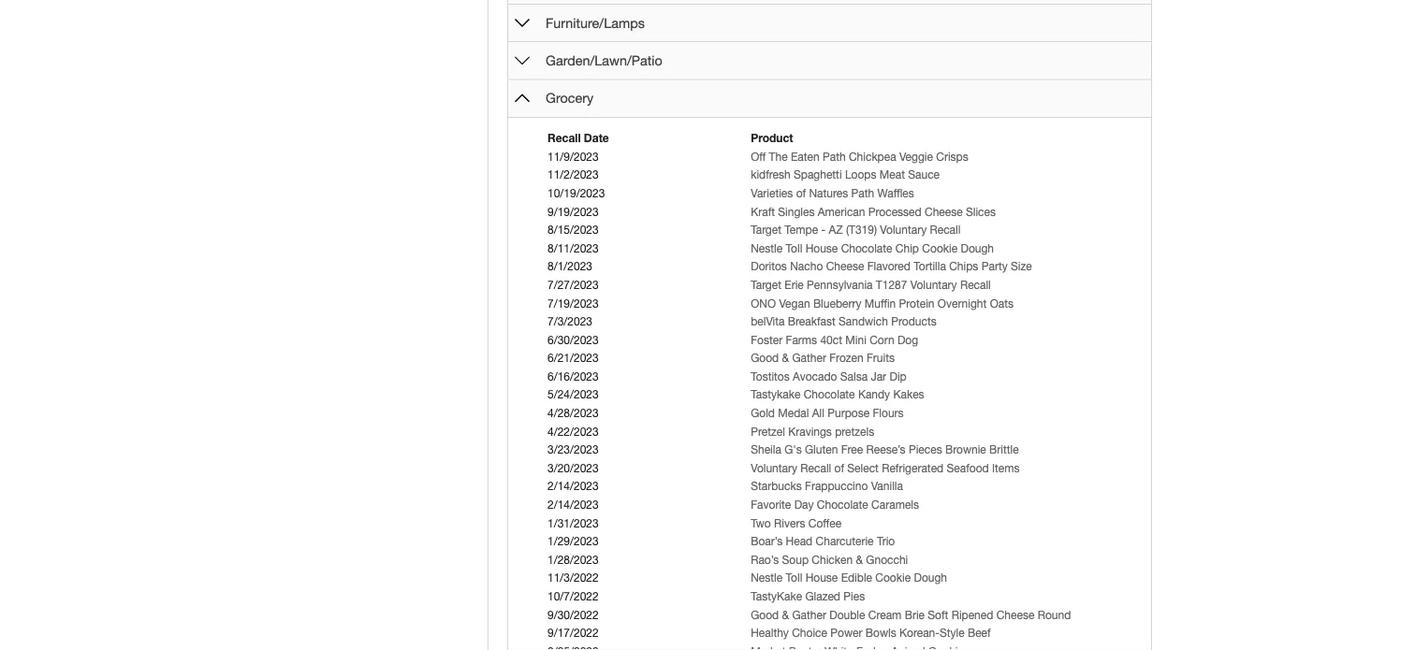 Task type: describe. For each thing, give the bounding box(es) containing it.
good for good & gather double cream brie soft ripened cheese round
[[751, 609, 779, 622]]

favorite day chocolate caramels link
[[751, 499, 920, 512]]

pretzels
[[835, 426, 875, 439]]

-
[[822, 224, 826, 237]]

2 vertical spatial chocolate
[[817, 499, 869, 512]]

row containing 10/19/2023
[[546, 185, 1127, 203]]

belvita breakfast sandwich products
[[751, 315, 937, 329]]

target tempe -  az (t319) voluntary recall link
[[751, 224, 961, 237]]

1 vertical spatial &
[[856, 554, 863, 567]]

gnocchi
[[866, 554, 909, 567]]

starbucks frappuccino vanilla
[[751, 481, 904, 494]]

10/7/2022
[[548, 591, 599, 604]]

foster
[[751, 334, 783, 347]]

toll for nestle toll house chocolate chip cookie dough
[[786, 242, 803, 255]]

row containing 7/3/2023
[[546, 313, 1127, 331]]

blueberry
[[814, 297, 862, 310]]

0 vertical spatial chocolate
[[841, 242, 893, 255]]

1 vertical spatial cheese
[[826, 260, 865, 274]]

chickpea
[[849, 150, 897, 163]]

row containing 1/31/2023
[[546, 515, 1127, 533]]

3/23/2023
[[548, 444, 599, 457]]

charcuterie
[[816, 536, 874, 549]]

gold medal all purpose flours
[[751, 407, 904, 420]]

muffin
[[865, 297, 896, 310]]

row containing 9/30/2022
[[546, 607, 1127, 625]]

brownie
[[946, 444, 987, 457]]

favorite day chocolate caramels
[[751, 499, 920, 512]]

boar's head charcuterie trio
[[751, 536, 895, 549]]

11/3/2022
[[548, 572, 599, 585]]

recall up tortilla
[[930, 224, 961, 237]]

1 vertical spatial voluntary
[[911, 279, 958, 292]]

cream
[[869, 609, 902, 622]]

row containing 8/11/2023
[[546, 240, 1127, 258]]

dip
[[890, 370, 907, 384]]

select
[[848, 462, 879, 475]]

9/19/2023
[[548, 205, 599, 218]]

double
[[830, 609, 866, 622]]

varieties
[[751, 187, 793, 200]]

target tempe -  az (t319) voluntary recall
[[751, 224, 961, 237]]

gather for frozen
[[793, 352, 827, 365]]

az
[[829, 224, 843, 237]]

9/17/2022
[[548, 627, 599, 640]]

salsa
[[841, 370, 868, 384]]

0 horizontal spatial of
[[797, 187, 806, 200]]

varieties of natures path waffles link
[[751, 187, 915, 200]]

row containing 4/22/2023
[[546, 423, 1127, 442]]

favorite
[[751, 499, 792, 512]]

tostitos avocado salsa jar dip
[[751, 370, 907, 384]]

healthy choice power bowls korean-style beef link
[[751, 627, 991, 640]]

off the eaten path chickpea veggie crisps link
[[751, 150, 969, 163]]

seafood
[[947, 462, 989, 475]]

row containing 9/19/2023
[[546, 203, 1127, 221]]

jar
[[871, 370, 887, 384]]

target for target tempe -  az (t319) voluntary recall
[[751, 224, 782, 237]]

row containing 7/27/2023
[[546, 276, 1127, 295]]

pretzel kravings pretzels link
[[751, 426, 875, 439]]

row containing 1/29/2023
[[546, 533, 1127, 552]]

40ct
[[821, 334, 843, 347]]

1/28/2023
[[548, 554, 599, 567]]

nestle toll house edible cookie dough
[[751, 572, 948, 585]]

choice
[[792, 627, 828, 640]]

good & gather double cream brie soft ripened cheese round
[[751, 609, 1071, 622]]

healthy choice power bowls korean-style beef
[[751, 627, 991, 640]]

nestle for nestle toll house edible cookie dough
[[751, 572, 783, 585]]

nestle toll house chocolate chip cookie dough
[[751, 242, 994, 255]]

garden/lawn/patio link
[[546, 53, 663, 69]]

party
[[982, 260, 1008, 274]]

mini
[[846, 334, 867, 347]]

breakfast
[[788, 315, 836, 329]]

1 horizontal spatial cheese
[[925, 205, 963, 218]]

korean-
[[900, 627, 940, 640]]

style
[[940, 627, 965, 640]]

brie
[[905, 609, 925, 622]]

items
[[993, 462, 1020, 475]]

kraft singles american processed cheese slices
[[751, 205, 996, 218]]

& for frozen
[[782, 352, 789, 365]]

20 row from the top
[[546, 497, 1127, 515]]

3/20/2023
[[548, 462, 599, 475]]

2/14/2023 for starbucks
[[548, 481, 599, 494]]

1 vertical spatial chocolate
[[804, 389, 855, 402]]

0 vertical spatial cookie
[[923, 242, 958, 255]]

row containing 11/2/2023
[[546, 166, 1127, 185]]

target erie pennsylvania t1287 voluntary recall
[[751, 279, 991, 292]]

11/9/2023
[[548, 150, 599, 163]]

round
[[1038, 609, 1071, 622]]

garden/lawn/patio
[[546, 53, 663, 69]]

waffles
[[878, 187, 915, 200]]

row containing 7/19/2023
[[546, 295, 1127, 313]]

row containing 8/1/2023
[[546, 258, 1127, 276]]

pieces
[[909, 444, 943, 457]]

house for edible
[[806, 572, 838, 585]]

6/30/2023
[[548, 334, 599, 347]]

row containing 11/9/2023
[[546, 148, 1127, 166]]

eaten
[[791, 150, 820, 163]]

singles
[[778, 205, 815, 218]]

two rivers coffee link
[[751, 517, 842, 530]]

good for good & gather frozen fruits
[[751, 352, 779, 365]]

chips
[[950, 260, 979, 274]]

row containing 6/30/2023
[[546, 331, 1127, 350]]

gold medal all purpose flours link
[[751, 407, 904, 420]]

protein
[[899, 297, 935, 310]]

beef
[[968, 627, 991, 640]]

refrigerated
[[882, 462, 944, 475]]

medal
[[778, 407, 809, 420]]

row containing 8/15/2023
[[546, 221, 1127, 240]]

healthy
[[751, 627, 789, 640]]



Task type: vqa. For each thing, say whether or not it's contained in the screenshot.


Task type: locate. For each thing, give the bounding box(es) containing it.
off the eaten path chickpea veggie crisps
[[751, 150, 969, 163]]

row up favorite day chocolate caramels
[[546, 478, 1127, 497]]

0 vertical spatial gather
[[793, 352, 827, 365]]

3 row from the top
[[546, 185, 1127, 203]]

row down charcuterie
[[546, 552, 1127, 570]]

nestle toll house edible cookie dough link
[[751, 572, 948, 585]]

1 target from the top
[[751, 224, 782, 237]]

two
[[751, 517, 771, 530]]

path up the kidfresh spaghetti loops meat sauce link
[[823, 150, 846, 163]]

ono vegan blueberry muffin protein overnight oats link
[[751, 297, 1014, 310]]

tastykake chocolate kandy kakes link
[[751, 389, 925, 402]]

recall down gluten
[[801, 462, 832, 475]]

furniture/lamps link
[[546, 15, 645, 31]]

1 vertical spatial dough
[[914, 572, 948, 585]]

1 nestle from the top
[[751, 242, 783, 255]]

nestle for nestle toll house chocolate chip cookie dough
[[751, 242, 783, 255]]

voluntary up starbucks
[[751, 462, 798, 475]]

0 vertical spatial cheese
[[925, 205, 963, 218]]

4 row from the top
[[546, 203, 1127, 221]]

0 horizontal spatial cookie
[[876, 572, 911, 585]]

row down favorite day chocolate caramels link
[[546, 515, 1127, 533]]

1/29/2023
[[548, 536, 599, 549]]

row down 'power'
[[546, 643, 1127, 651]]

gather
[[793, 352, 827, 365], [793, 609, 827, 622]]

path down loops at the right
[[852, 187, 875, 200]]

of up frappuccino
[[835, 462, 845, 475]]

doritos nacho cheese flavored tortilla chips party size link
[[751, 260, 1032, 274]]

purpose
[[828, 407, 870, 420]]

size
[[1011, 260, 1032, 274]]

crisps
[[937, 150, 969, 163]]

voluntary up chip
[[881, 224, 927, 237]]

9/30/2022
[[548, 609, 599, 622]]

0 horizontal spatial path
[[823, 150, 846, 163]]

10 row from the top
[[546, 313, 1127, 331]]

recall down chips
[[961, 279, 991, 292]]

row up blueberry
[[546, 276, 1127, 295]]

1 vertical spatial circle arrow e image
[[515, 54, 530, 69]]

row down gold medal all purpose flours link
[[546, 423, 1127, 442]]

row up pennsylvania
[[546, 258, 1127, 276]]

trio
[[877, 536, 895, 549]]

good & gather frozen fruits link
[[751, 352, 895, 365]]

row containing 4/28/2023
[[546, 405, 1127, 423]]

pennsylvania
[[807, 279, 873, 292]]

spaghetti
[[794, 169, 842, 182]]

house up glazed
[[806, 572, 838, 585]]

1 good from the top
[[751, 352, 779, 365]]

bowls
[[866, 627, 897, 640]]

1 vertical spatial house
[[806, 572, 838, 585]]

gather up avocado in the bottom of the page
[[793, 352, 827, 365]]

doritos
[[751, 260, 787, 274]]

0 vertical spatial dough
[[961, 242, 994, 255]]

nestle toll house chocolate chip cookie dough link
[[751, 242, 994, 255]]

1 circle arrow e image from the top
[[515, 16, 530, 31]]

1 vertical spatial 2/14/2023
[[548, 499, 599, 512]]

recall up 11/9/2023
[[548, 132, 581, 145]]

row up the kidfresh spaghetti loops meat sauce link
[[546, 148, 1127, 166]]

rao's soup chicken & gnocchi link
[[751, 554, 909, 567]]

23 row from the top
[[546, 552, 1127, 570]]

starbucks
[[751, 481, 802, 494]]

path for waffles
[[852, 187, 875, 200]]

13 row from the top
[[546, 368, 1127, 386]]

tastykake glazed pies link
[[751, 591, 865, 604]]

row up frappuccino
[[546, 460, 1127, 478]]

14 row from the top
[[546, 386, 1127, 405]]

chocolate down frappuccino
[[817, 499, 869, 512]]

26 row from the top
[[546, 607, 1127, 625]]

2 nestle from the top
[[751, 572, 783, 585]]

varieties of natures path waffles
[[751, 187, 915, 200]]

circle arrow e image up the circle arrow s icon
[[515, 54, 530, 69]]

row down tastykake chocolate kandy kakes
[[546, 405, 1127, 423]]

power
[[831, 627, 863, 640]]

21 row from the top
[[546, 515, 1127, 533]]

27 row from the top
[[546, 625, 1127, 643]]

0 vertical spatial good
[[751, 352, 779, 365]]

of up singles
[[797, 187, 806, 200]]

chocolate down tostitos avocado salsa jar dip link
[[804, 389, 855, 402]]

toll for nestle toll house edible cookie dough
[[786, 572, 803, 585]]

8 row from the top
[[546, 276, 1127, 295]]

row up american at the right
[[546, 185, 1127, 203]]

row containing 11/3/2022
[[546, 570, 1127, 588]]

veggie
[[900, 150, 934, 163]]

boar's
[[751, 536, 783, 549]]

gather for double
[[793, 609, 827, 622]]

1 vertical spatial cookie
[[876, 572, 911, 585]]

6 row from the top
[[546, 240, 1127, 258]]

vanilla
[[871, 481, 904, 494]]

18 row from the top
[[546, 460, 1127, 478]]

off
[[751, 150, 766, 163]]

0 vertical spatial 2/14/2023
[[548, 481, 599, 494]]

19 row from the top
[[546, 478, 1127, 497]]

row up double
[[546, 588, 1127, 607]]

voluntary down tortilla
[[911, 279, 958, 292]]

loops
[[845, 169, 877, 182]]

row down pretzels
[[546, 442, 1127, 460]]

row containing 3/20/2023
[[546, 460, 1127, 478]]

soup
[[782, 554, 809, 567]]

house for chocolate
[[806, 242, 838, 255]]

row down tostitos avocado salsa jar dip link
[[546, 386, 1127, 405]]

tastykake glazed pies
[[751, 591, 865, 604]]

row down foster farms 40ct mini corn dog link
[[546, 350, 1127, 368]]

day
[[795, 499, 814, 512]]

2 target from the top
[[751, 279, 782, 292]]

tastykake chocolate kandy kakes
[[751, 389, 925, 402]]

kravings
[[789, 426, 832, 439]]

& for double
[[782, 609, 789, 622]]

belvita
[[751, 315, 785, 329]]

cookie up tortilla
[[923, 242, 958, 255]]

gold
[[751, 407, 775, 420]]

toll down soup
[[786, 572, 803, 585]]

2 good from the top
[[751, 609, 779, 622]]

2 circle arrow e image from the top
[[515, 54, 530, 69]]

boar's head charcuterie trio link
[[751, 536, 895, 549]]

2/14/2023 down the 3/20/2023 on the bottom left of the page
[[548, 481, 599, 494]]

row down chicken
[[546, 570, 1127, 588]]

good down 'foster'
[[751, 352, 779, 365]]

chocolate down (t319)
[[841, 242, 893, 255]]

row up tastykake chocolate kandy kakes link
[[546, 368, 1127, 386]]

tempe
[[785, 224, 818, 237]]

cheese up pennsylvania
[[826, 260, 865, 274]]

1 2/14/2023 from the top
[[548, 481, 599, 494]]

1 horizontal spatial of
[[835, 462, 845, 475]]

row up az
[[546, 203, 1127, 221]]

row down pennsylvania
[[546, 295, 1127, 313]]

row
[[546, 148, 1127, 166], [546, 166, 1127, 185], [546, 185, 1127, 203], [546, 203, 1127, 221], [546, 221, 1127, 240], [546, 240, 1127, 258], [546, 258, 1127, 276], [546, 276, 1127, 295], [546, 295, 1127, 313], [546, 313, 1127, 331], [546, 331, 1127, 350], [546, 350, 1127, 368], [546, 368, 1127, 386], [546, 386, 1127, 405], [546, 405, 1127, 423], [546, 423, 1127, 442], [546, 442, 1127, 460], [546, 460, 1127, 478], [546, 478, 1127, 497], [546, 497, 1127, 515], [546, 515, 1127, 533], [546, 533, 1127, 552], [546, 552, 1127, 570], [546, 570, 1127, 588], [546, 588, 1127, 607], [546, 607, 1127, 625], [546, 625, 1127, 643], [546, 643, 1127, 651]]

24 row from the top
[[546, 570, 1127, 588]]

0 vertical spatial nestle
[[751, 242, 783, 255]]

reese's
[[867, 444, 906, 457]]

0 vertical spatial of
[[797, 187, 806, 200]]

row containing 6/16/2023
[[546, 368, 1127, 386]]

overnight
[[938, 297, 987, 310]]

1 vertical spatial nestle
[[751, 572, 783, 585]]

good up healthy
[[751, 609, 779, 622]]

2/14/2023
[[548, 481, 599, 494], [548, 499, 599, 512]]

row down frappuccino
[[546, 497, 1127, 515]]

dough up soft
[[914, 572, 948, 585]]

1 gather from the top
[[793, 352, 827, 365]]

nestle up doritos
[[751, 242, 783, 255]]

circle arrow s image
[[515, 92, 530, 106]]

circle arrow e image left furniture/lamps
[[515, 16, 530, 31]]

toll down tempe
[[786, 242, 803, 255]]

0 horizontal spatial cheese
[[826, 260, 865, 274]]

& up the edible
[[856, 554, 863, 567]]

0 horizontal spatial dough
[[914, 572, 948, 585]]

target up ono
[[751, 279, 782, 292]]

& down tastykake
[[782, 609, 789, 622]]

flours
[[873, 407, 904, 420]]

2 vertical spatial &
[[782, 609, 789, 622]]

circle arrow e image for garden/lawn/patio
[[515, 54, 530, 69]]

cheese left round
[[997, 609, 1035, 622]]

0 vertical spatial target
[[751, 224, 782, 237]]

1 house from the top
[[806, 242, 838, 255]]

0 vertical spatial toll
[[786, 242, 803, 255]]

ripened
[[952, 609, 994, 622]]

1 vertical spatial toll
[[786, 572, 803, 585]]

2/14/2023 for favorite
[[548, 499, 599, 512]]

17 row from the top
[[546, 442, 1127, 460]]

2 vertical spatial voluntary
[[751, 462, 798, 475]]

nestle
[[751, 242, 783, 255], [751, 572, 783, 585]]

edible
[[841, 572, 873, 585]]

row containing 6/21/2023
[[546, 350, 1127, 368]]

kandy
[[859, 389, 891, 402]]

8/15/2023
[[548, 224, 599, 237]]

2 row from the top
[[546, 166, 1127, 185]]

row down american at the right
[[546, 221, 1127, 240]]

7 row from the top
[[546, 258, 1127, 276]]

voluntary recall of select refrigerated seafood items link
[[751, 462, 1020, 475]]

row down az
[[546, 240, 1127, 258]]

2 gather from the top
[[793, 609, 827, 622]]

nestle down the rao's
[[751, 572, 783, 585]]

nacho
[[790, 260, 823, 274]]

11 row from the top
[[546, 331, 1127, 350]]

2 2/14/2023 from the top
[[548, 499, 599, 512]]

dough
[[961, 242, 994, 255], [914, 572, 948, 585]]

9 row from the top
[[546, 295, 1127, 313]]

circle arrow e image for furniture/lamps
[[515, 16, 530, 31]]

tastykake
[[751, 389, 801, 402]]

cheese
[[925, 205, 963, 218], [826, 260, 865, 274], [997, 609, 1035, 622]]

path for chickpea
[[823, 150, 846, 163]]

row containing 9/17/2022
[[546, 625, 1127, 643]]

slices
[[966, 205, 996, 218]]

1 vertical spatial path
[[852, 187, 875, 200]]

16 row from the top
[[546, 423, 1127, 442]]

good & gather double cream brie soft ripened cheese round link
[[751, 609, 1071, 622]]

5 row from the top
[[546, 221, 1127, 240]]

target down kraft
[[751, 224, 782, 237]]

product
[[751, 132, 794, 145]]

tostitos
[[751, 370, 790, 384]]

foster farms 40ct mini corn dog
[[751, 334, 919, 347]]

flavored
[[868, 260, 911, 274]]

0 vertical spatial circle arrow e image
[[515, 16, 530, 31]]

1 vertical spatial gather
[[793, 609, 827, 622]]

1 horizontal spatial dough
[[961, 242, 994, 255]]

ono vegan blueberry muffin protein overnight oats
[[751, 297, 1014, 310]]

cheese left the slices
[[925, 205, 963, 218]]

kraft singles american processed cheese slices link
[[751, 205, 996, 218]]

toll
[[786, 242, 803, 255], [786, 572, 803, 585]]

farms
[[786, 334, 818, 347]]

row up chicken
[[546, 533, 1127, 552]]

7/19/2023
[[548, 297, 599, 310]]

22 row from the top
[[546, 533, 1127, 552]]

1 vertical spatial good
[[751, 609, 779, 622]]

25 row from the top
[[546, 588, 1127, 607]]

target for target erie pennsylvania t1287 voluntary recall
[[751, 279, 782, 292]]

1 vertical spatial of
[[835, 462, 845, 475]]

2/14/2023 up 1/31/2023
[[548, 499, 599, 512]]

0 vertical spatial path
[[823, 150, 846, 163]]

row containing 1/28/2023
[[546, 552, 1127, 570]]

glazed
[[806, 591, 841, 604]]

1 vertical spatial target
[[751, 279, 782, 292]]

erie
[[785, 279, 804, 292]]

1 horizontal spatial cookie
[[923, 242, 958, 255]]

28 row from the top
[[546, 643, 1127, 651]]

gather up choice
[[793, 609, 827, 622]]

row containing 10/7/2022
[[546, 588, 1127, 607]]

row down belvita breakfast sandwich products
[[546, 331, 1127, 350]]

7/27/2023
[[548, 279, 599, 292]]

15 row from the top
[[546, 405, 1127, 423]]

row containing 3/23/2023
[[546, 442, 1127, 460]]

cookie down gnocchi
[[876, 572, 911, 585]]

circle arrow e image
[[515, 16, 530, 31], [515, 54, 530, 69]]

house
[[806, 242, 838, 255], [806, 572, 838, 585]]

2 horizontal spatial cheese
[[997, 609, 1035, 622]]

& up "tostitos"
[[782, 352, 789, 365]]

dough up chips
[[961, 242, 994, 255]]

6/16/2023
[[548, 370, 599, 384]]

6/21/2023
[[548, 352, 599, 365]]

doritos nacho cheese flavored tortilla chips party size
[[751, 260, 1032, 274]]

2 toll from the top
[[786, 572, 803, 585]]

1 toll from the top
[[786, 242, 803, 255]]

1 horizontal spatial path
[[852, 187, 875, 200]]

0 vertical spatial house
[[806, 242, 838, 255]]

1 row from the top
[[546, 148, 1127, 166]]

house down - at the top right of page
[[806, 242, 838, 255]]

voluntary recall of select refrigerated seafood items
[[751, 462, 1020, 475]]

brittle
[[990, 444, 1019, 457]]

row up foster farms 40ct mini corn dog link
[[546, 313, 1127, 331]]

0 vertical spatial &
[[782, 352, 789, 365]]

2 house from the top
[[806, 572, 838, 585]]

furniture/lamps
[[546, 15, 645, 31]]

12 row from the top
[[546, 350, 1127, 368]]

the
[[769, 150, 788, 163]]

2 vertical spatial cheese
[[997, 609, 1035, 622]]

row up 'power'
[[546, 607, 1127, 625]]

row up varieties of natures path waffles
[[546, 166, 1127, 185]]

0 vertical spatial voluntary
[[881, 224, 927, 237]]

chicken
[[812, 554, 853, 567]]

sheila g's gluten free reese's pieces brownie brittle
[[751, 444, 1019, 457]]

row containing 5/24/2023
[[546, 386, 1127, 405]]

row down double
[[546, 625, 1127, 643]]

kraft
[[751, 205, 775, 218]]



